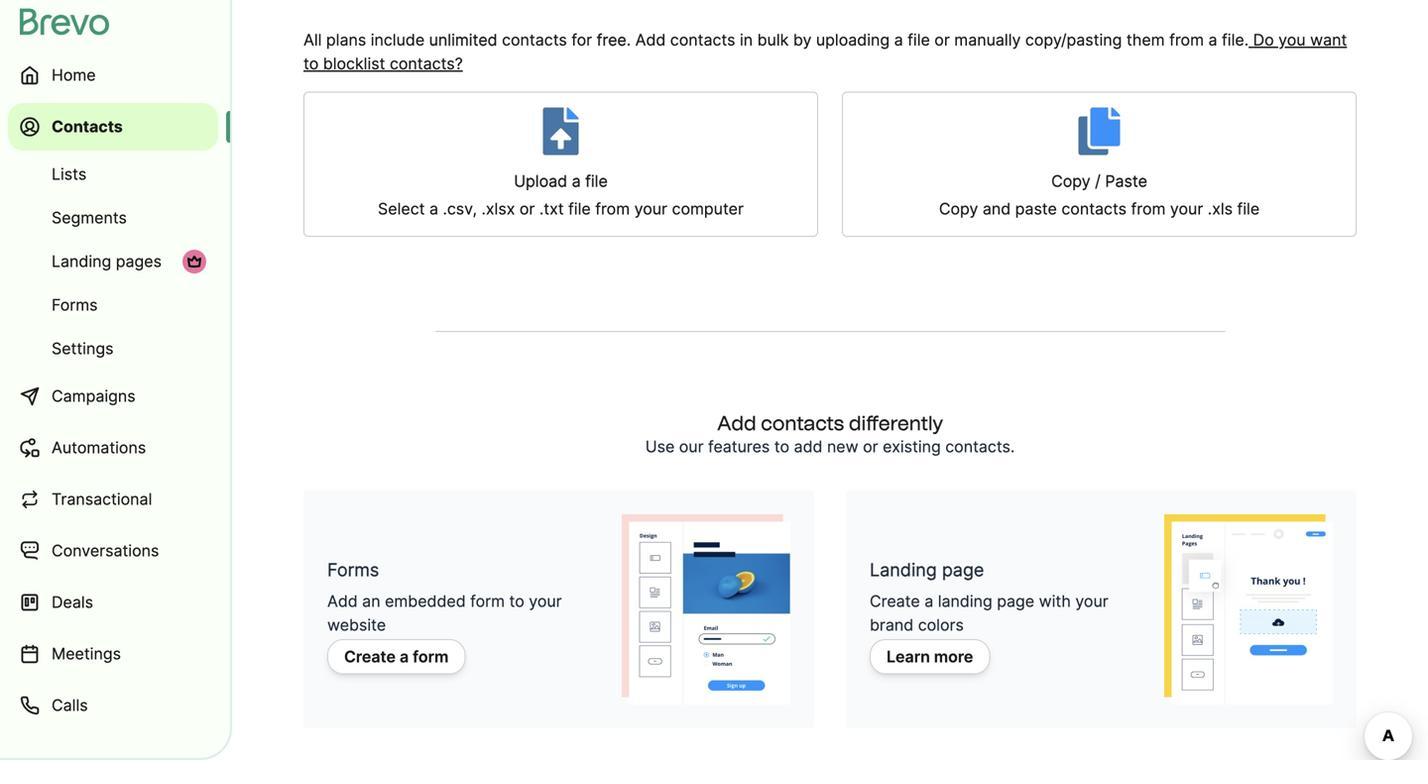 Task type: describe. For each thing, give the bounding box(es) containing it.
1 vertical spatial forms
[[327, 559, 379, 581]]

create for create a form
[[344, 648, 396, 667]]

automations link
[[8, 425, 218, 472]]

conversations
[[52, 542, 159, 561]]

uploading
[[816, 30, 890, 50]]

segments
[[52, 208, 127, 228]]

copy/pasting
[[1026, 30, 1122, 50]]

.xlsx
[[482, 199, 515, 219]]

landing
[[938, 592, 993, 612]]

contacts
[[52, 117, 123, 136]]

to inside add contacts differently use our features to add new or existing contacts.
[[774, 437, 790, 457]]

contacts left "for"
[[502, 30, 567, 50]]

calls
[[52, 696, 88, 716]]

a inside create a landing page with your brand colors
[[925, 592, 934, 612]]

upload a file select a .csv, .xlsx or .txt file from your computer
[[378, 172, 744, 219]]

your inside the add an embedded form to your website
[[529, 592, 562, 612]]

paste
[[1015, 199, 1057, 219]]

with
[[1039, 592, 1071, 612]]

new
[[827, 437, 859, 457]]

website
[[327, 616, 386, 635]]

left___rvooi image
[[186, 254, 202, 270]]

in
[[740, 30, 753, 50]]

contacts link
[[8, 103, 218, 151]]

learn
[[887, 648, 930, 667]]

landing pages
[[52, 252, 162, 271]]

transactional
[[52, 490, 152, 509]]

home link
[[8, 52, 218, 99]]

select
[[378, 199, 425, 219]]

.csv,
[[443, 199, 477, 219]]

add contacts differently use our features to add new or existing contacts.
[[645, 412, 1015, 457]]

learn more
[[887, 648, 973, 667]]

pages
[[116, 252, 162, 271]]

all plans include unlimited contacts for free . add contacts in bulk by uploading a file or manually copy/pasting them from a file.
[[304, 30, 1249, 50]]

lists link
[[8, 155, 218, 194]]

by
[[793, 30, 812, 50]]

.
[[627, 30, 631, 50]]

and
[[983, 199, 1011, 219]]

or inside add contacts differently use our features to add new or existing contacts.
[[863, 437, 878, 457]]

existing
[[883, 437, 941, 457]]

add for differently
[[717, 412, 756, 435]]

features
[[708, 437, 770, 457]]

file right upload
[[585, 172, 608, 191]]

more
[[934, 648, 973, 667]]

a right uploading
[[894, 30, 903, 50]]

add
[[794, 437, 823, 457]]

contacts.
[[946, 437, 1015, 457]]

create a form link
[[327, 640, 466, 675]]

calls link
[[8, 682, 218, 730]]

0 horizontal spatial forms
[[52, 296, 98, 315]]

create a form
[[344, 648, 449, 667]]

brand
[[870, 616, 914, 635]]

conversations link
[[8, 528, 218, 575]]

1 horizontal spatial add
[[635, 30, 666, 50]]

blocklist
[[323, 54, 385, 73]]

differently
[[849, 412, 943, 435]]

copy / paste copy and paste contacts from your .xls file
[[939, 172, 1260, 219]]

contacts?
[[390, 54, 463, 73]]

upload
[[514, 172, 567, 191]]

landing for landing page
[[870, 559, 937, 581]]

do you want to blocklist contacts?
[[304, 30, 1347, 73]]

a left ".csv,"
[[429, 199, 438, 219]]

from inside the upload a file select a .csv, .xlsx or .txt file from your computer
[[595, 199, 630, 219]]

settings link
[[8, 329, 218, 369]]

0 vertical spatial copy
[[1052, 172, 1091, 191]]

lists
[[52, 165, 86, 184]]

your inside the upload a file select a .csv, .xlsx or .txt file from your computer
[[634, 199, 668, 219]]

file inside the copy / paste copy and paste contacts from your .xls file
[[1237, 199, 1260, 219]]

segments link
[[8, 198, 218, 238]]



Task type: locate. For each thing, give the bounding box(es) containing it.
.txt
[[539, 199, 564, 219]]

file right the .txt
[[568, 199, 591, 219]]

2 horizontal spatial from
[[1170, 30, 1204, 50]]

our
[[679, 437, 704, 457]]

a up colors
[[925, 592, 934, 612]]

1 vertical spatial page
[[997, 592, 1035, 612]]

a down embedded
[[400, 648, 409, 667]]

0 horizontal spatial landing
[[52, 252, 111, 271]]

page
[[942, 559, 984, 581], [997, 592, 1035, 612]]

file.
[[1222, 30, 1249, 50]]

0 horizontal spatial add
[[327, 592, 358, 612]]

want
[[1310, 30, 1347, 50]]

your inside the copy / paste copy and paste contacts from your .xls file
[[1170, 199, 1204, 219]]

contacts down /
[[1062, 199, 1127, 219]]

create a landing page with your brand colors
[[870, 592, 1109, 635]]

0 horizontal spatial or
[[520, 199, 535, 219]]

unlimited
[[429, 30, 498, 50]]

or inside the upload a file select a .csv, .xlsx or .txt file from your computer
[[520, 199, 535, 219]]

1 horizontal spatial from
[[1131, 199, 1166, 219]]

landing down segments
[[52, 252, 111, 271]]

2 vertical spatial or
[[863, 437, 878, 457]]

from
[[1170, 30, 1204, 50], [595, 199, 630, 219], [1131, 199, 1166, 219]]

form down the add an embedded form to your website
[[413, 648, 449, 667]]

add inside the add an embedded form to your website
[[327, 592, 358, 612]]

copy left and
[[939, 199, 978, 219]]

2 horizontal spatial or
[[935, 30, 950, 50]]

computer
[[672, 199, 744, 219]]

a left file.
[[1209, 30, 1218, 50]]

1 horizontal spatial to
[[509, 592, 524, 612]]

all
[[304, 30, 322, 50]]

create up 'brand'
[[870, 592, 920, 612]]

1 vertical spatial landing
[[870, 559, 937, 581]]

landing page
[[870, 559, 984, 581]]

meetings link
[[8, 631, 218, 678]]

1 horizontal spatial copy
[[1052, 172, 1091, 191]]

to inside the do you want to blocklist contacts?
[[304, 54, 319, 73]]

you
[[1279, 30, 1306, 50]]

create inside create a landing page with your brand colors
[[870, 592, 920, 612]]

create
[[870, 592, 920, 612], [344, 648, 396, 667]]

add up website
[[327, 592, 358, 612]]

form right embedded
[[470, 592, 505, 612]]

contacts up add
[[761, 412, 844, 435]]

automations
[[52, 438, 146, 458]]

deals link
[[8, 579, 218, 627]]

create down website
[[344, 648, 396, 667]]

page up landing
[[942, 559, 984, 581]]

or right new
[[863, 437, 878, 457]]

page left with
[[997, 592, 1035, 612]]

landing pages link
[[8, 242, 218, 282]]

2 vertical spatial add
[[327, 592, 358, 612]]

home
[[52, 65, 96, 85]]

landing up 'brand'
[[870, 559, 937, 581]]

2 horizontal spatial to
[[774, 437, 790, 457]]

to inside the add an embedded form to your website
[[509, 592, 524, 612]]

from right them
[[1170, 30, 1204, 50]]

0 horizontal spatial copy
[[939, 199, 978, 219]]

create for create a landing page with your brand colors
[[870, 592, 920, 612]]

plans
[[326, 30, 366, 50]]

2 horizontal spatial add
[[717, 412, 756, 435]]

.xls
[[1208, 199, 1233, 219]]

from inside the copy / paste copy and paste contacts from your .xls file
[[1131, 199, 1166, 219]]

do
[[1253, 30, 1274, 50]]

an
[[362, 592, 380, 612]]

0 horizontal spatial create
[[344, 648, 396, 667]]

a right upload
[[572, 172, 581, 191]]

0 vertical spatial page
[[942, 559, 984, 581]]

0 vertical spatial forms
[[52, 296, 98, 315]]

use
[[645, 437, 675, 457]]

copy
[[1052, 172, 1091, 191], [939, 199, 978, 219]]

them
[[1127, 30, 1165, 50]]

file right .xls in the right of the page
[[1237, 199, 1260, 219]]

file
[[908, 30, 930, 50], [585, 172, 608, 191], [568, 199, 591, 219], [1237, 199, 1260, 219]]

contacts left in
[[670, 30, 735, 50]]

1 vertical spatial add
[[717, 412, 756, 435]]

add for embedded
[[327, 592, 358, 612]]

contacts
[[502, 30, 567, 50], [670, 30, 735, 50], [1062, 199, 1127, 219], [761, 412, 844, 435]]

meetings
[[52, 645, 121, 664]]

or left manually
[[935, 30, 950, 50]]

0 horizontal spatial page
[[942, 559, 984, 581]]

add inside add contacts differently use our features to add new or existing contacts.
[[717, 412, 756, 435]]

copy left /
[[1052, 172, 1091, 191]]

campaigns
[[52, 387, 136, 406]]

1 horizontal spatial create
[[870, 592, 920, 612]]

manually
[[955, 30, 1021, 50]]

1 horizontal spatial page
[[997, 592, 1035, 612]]

0 vertical spatial to
[[304, 54, 319, 73]]

to down all
[[304, 54, 319, 73]]

embedded
[[385, 592, 466, 612]]

forms up settings at the left
[[52, 296, 98, 315]]

contacts inside add contacts differently use our features to add new or existing contacts.
[[761, 412, 844, 435]]

0 horizontal spatial from
[[595, 199, 630, 219]]

1 horizontal spatial or
[[863, 437, 878, 457]]

/
[[1095, 172, 1101, 191]]

free
[[597, 30, 627, 50]]

1 vertical spatial or
[[520, 199, 535, 219]]

add right .
[[635, 30, 666, 50]]

forms link
[[8, 286, 218, 325]]

transactional link
[[8, 476, 218, 524]]

0 vertical spatial or
[[935, 30, 950, 50]]

your inside create a landing page with your brand colors
[[1076, 592, 1109, 612]]

from down paste at the right of page
[[1131, 199, 1166, 219]]

to
[[304, 54, 319, 73], [774, 437, 790, 457], [509, 592, 524, 612]]

1 horizontal spatial landing
[[870, 559, 937, 581]]

forms up an
[[327, 559, 379, 581]]

form inside create a form link
[[413, 648, 449, 667]]

1 horizontal spatial forms
[[327, 559, 379, 581]]

or
[[935, 30, 950, 50], [520, 199, 535, 219], [863, 437, 878, 457]]

1 vertical spatial create
[[344, 648, 396, 667]]

landing for landing pages
[[52, 252, 111, 271]]

0 vertical spatial form
[[470, 592, 505, 612]]

deals
[[52, 593, 93, 613]]

bulk
[[757, 30, 789, 50]]

0 vertical spatial landing
[[52, 252, 111, 271]]

page inside create a landing page with your brand colors
[[997, 592, 1035, 612]]

for
[[572, 30, 592, 50]]

0 horizontal spatial to
[[304, 54, 319, 73]]

0 vertical spatial create
[[870, 592, 920, 612]]

1 vertical spatial form
[[413, 648, 449, 667]]

form inside the add an embedded form to your website
[[470, 592, 505, 612]]

add
[[635, 30, 666, 50], [717, 412, 756, 435], [327, 592, 358, 612]]

paste
[[1105, 172, 1148, 191]]

contacts inside the copy / paste copy and paste contacts from your .xls file
[[1062, 199, 1127, 219]]

to right embedded
[[509, 592, 524, 612]]

include
[[371, 30, 425, 50]]

learn more link
[[870, 640, 990, 675]]

1 horizontal spatial form
[[470, 592, 505, 612]]

colors
[[918, 616, 964, 635]]

settings
[[52, 339, 114, 359]]

add up "features"
[[717, 412, 756, 435]]

form
[[470, 592, 505, 612], [413, 648, 449, 667]]

2 vertical spatial to
[[509, 592, 524, 612]]

your
[[634, 199, 668, 219], [1170, 199, 1204, 219], [529, 592, 562, 612], [1076, 592, 1109, 612]]

forms
[[52, 296, 98, 315], [327, 559, 379, 581]]

add an embedded form to your website
[[327, 592, 562, 635]]

0 vertical spatial add
[[635, 30, 666, 50]]

or left the .txt
[[520, 199, 535, 219]]

from right the .txt
[[595, 199, 630, 219]]

file right uploading
[[908, 30, 930, 50]]

landing
[[52, 252, 111, 271], [870, 559, 937, 581]]

to left add
[[774, 437, 790, 457]]

campaigns link
[[8, 373, 218, 421]]

1 vertical spatial copy
[[939, 199, 978, 219]]

1 vertical spatial to
[[774, 437, 790, 457]]

0 horizontal spatial form
[[413, 648, 449, 667]]



Task type: vqa. For each thing, say whether or not it's contained in the screenshot.
left Copy
yes



